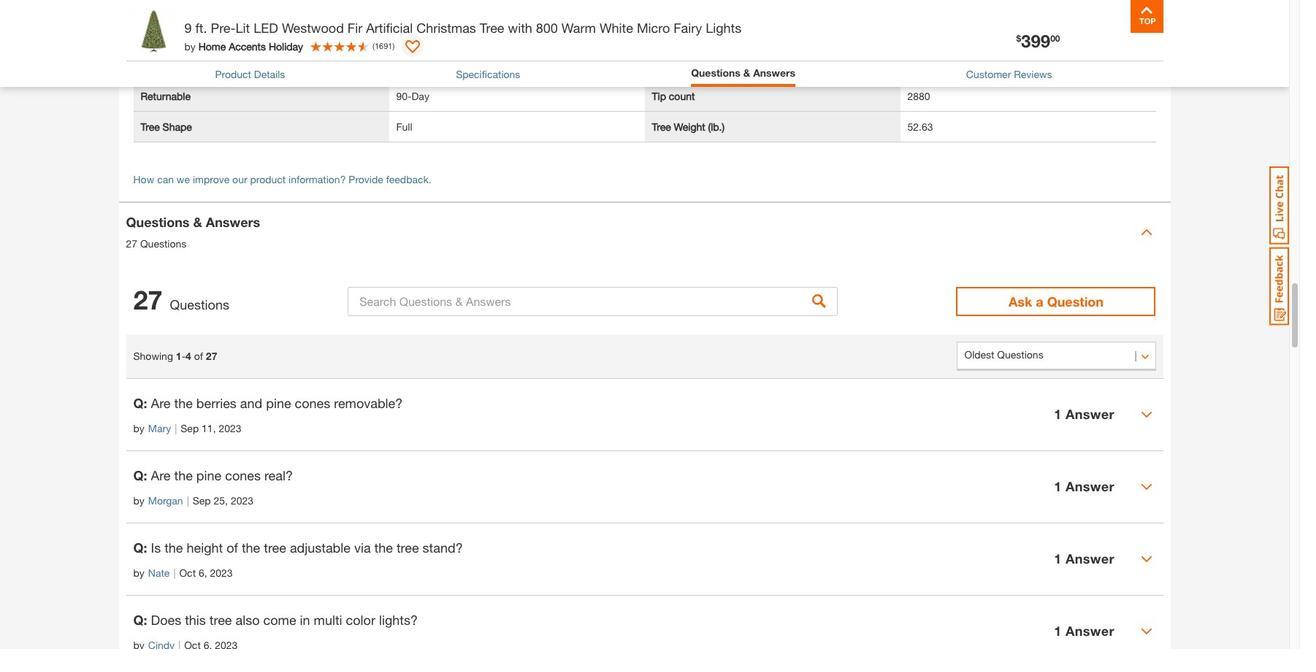 Task type: describe. For each thing, give the bounding box(es) containing it.
also
[[236, 612, 260, 628]]

by home accents holiday
[[185, 40, 303, 52]]

product
[[215, 68, 251, 80]]

by morgan | sep 25, 2023
[[133, 495, 254, 507]]

westwood
[[282, 20, 344, 36]]

q: does this tree also come in multi color lights?
[[133, 612, 418, 628]]

improve
[[193, 173, 230, 185]]

2023 for cones
[[231, 495, 254, 507]]

details
[[254, 68, 285, 80]]

q: for q: are the berries and pine cones removable?
[[133, 395, 147, 411]]

led
[[254, 20, 278, 36]]

ask a question button
[[957, 287, 1157, 316]]

52.63
[[908, 120, 934, 133]]

9 ft. pre-lit led westwood fir artificial christmas tree with 800 warm white micro fairy lights
[[185, 20, 742, 36]]

question
[[1048, 294, 1104, 310]]

by for are the berries and pine cones removable?
[[133, 422, 145, 435]]

feedback link image
[[1270, 247, 1290, 326]]

adjustable
[[290, 540, 351, 556]]

fir
[[348, 20, 363, 36]]

questions & answers 27 questions
[[126, 214, 260, 250]]

q: for q: are the pine cones real?
[[133, 468, 147, 484]]

caret image for does this tree also come in multi color lights?
[[1141, 626, 1153, 638]]

11,
[[202, 422, 216, 435]]

the for pine
[[174, 468, 193, 484]]

90-day
[[396, 90, 430, 102]]

-
[[182, 350, 186, 363]]

2023 for of
[[210, 567, 233, 579]]

of for height
[[227, 540, 238, 556]]

showing 1 - 4 of 27
[[133, 350, 217, 363]]

the for berries
[[174, 395, 193, 411]]

full
[[396, 120, 413, 133]]

showing
[[133, 350, 173, 363]]

prelit/unlit
[[141, 59, 188, 71]]

come
[[263, 612, 296, 628]]

berries
[[196, 395, 237, 411]]

questions down can
[[126, 214, 190, 230]]

via
[[354, 540, 371, 556]]

2 answer from the top
[[1066, 479, 1115, 495]]

does
[[151, 612, 181, 628]]

| for height
[[173, 567, 176, 579]]

$ 399 00
[[1017, 31, 1061, 51]]

a
[[1037, 294, 1044, 310]]

display image
[[406, 40, 420, 55]]

90-
[[396, 90, 412, 102]]

q: are the berries and pine cones removable?
[[133, 395, 403, 411]]

accents
[[229, 40, 266, 52]]

tree for tree shape
[[141, 120, 160, 133]]

q: is the height of the tree adjustable via the tree stand?
[[133, 540, 463, 556]]

lights?
[[379, 612, 418, 628]]

number of lights
[[141, 28, 220, 41]]

the for height
[[165, 540, 183, 556]]

(
[[373, 41, 375, 50]]

2 vertical spatial 27
[[206, 350, 217, 363]]

of for 4
[[194, 350, 203, 363]]

tree for tree weight (lb.)
[[652, 120, 671, 133]]

returnable
[[141, 90, 191, 102]]

realism
[[652, 59, 689, 71]]

sep for berries
[[181, 422, 199, 435]]

how
[[133, 173, 154, 185]]

9
[[185, 20, 192, 36]]

tip count
[[652, 90, 695, 102]]

answer for multi
[[1066, 624, 1115, 640]]

4
[[186, 350, 191, 363]]

customer
[[967, 68, 1012, 80]]

0 horizontal spatial cones
[[225, 468, 261, 484]]

1 answer for multi
[[1055, 624, 1115, 640]]

customer reviews
[[967, 68, 1053, 80]]

information?
[[289, 173, 346, 185]]

1 horizontal spatial tree
[[480, 20, 505, 36]]

caret image for is the height of the tree adjustable via the tree stand?
[[1141, 554, 1153, 565]]

ask
[[1009, 294, 1033, 310]]

questions up count
[[691, 67, 741, 79]]

holiday
[[269, 40, 303, 52]]

1 horizontal spatial lights
[[706, 20, 742, 36]]

product
[[250, 173, 286, 185]]

(lb.)
[[709, 120, 725, 133]]

0 horizontal spatial lights
[[192, 28, 220, 41]]

399
[[1022, 31, 1051, 51]]

1 answer for adjustable
[[1055, 551, 1115, 567]]

| for berries
[[175, 422, 177, 435]]

and
[[240, 395, 263, 411]]

how can we improve our product information? provide feedback.
[[133, 173, 432, 185]]

type
[[684, 28, 706, 41]]

tip
[[652, 90, 666, 102]]

our
[[232, 173, 247, 185]]

height
[[187, 540, 223, 556]]

we
[[177, 173, 190, 185]]

prelit
[[396, 59, 420, 71]]

tree shape
[[141, 120, 192, 133]]

power type
[[652, 28, 706, 41]]

is
[[151, 540, 161, 556]]

oct
[[179, 567, 196, 579]]

micro
[[637, 20, 670, 36]]

this
[[185, 612, 206, 628]]



Task type: vqa. For each thing, say whether or not it's contained in the screenshot.


Task type: locate. For each thing, give the bounding box(es) containing it.
morgan button
[[148, 493, 183, 508]]

q: left is
[[133, 540, 147, 556]]

2 horizontal spatial tree
[[397, 540, 419, 556]]

white
[[600, 20, 634, 36]]

with
[[508, 20, 533, 36]]

1 vertical spatial &
[[193, 214, 202, 230]]

live chat image
[[1270, 167, 1290, 245]]

the up by morgan | sep 25, 2023
[[174, 468, 193, 484]]

tree
[[480, 20, 505, 36], [141, 120, 160, 133], [652, 120, 671, 133]]

by for are the pine cones real?
[[133, 495, 145, 507]]

q:
[[133, 395, 147, 411], [133, 468, 147, 484], [133, 540, 147, 556], [133, 612, 147, 628]]

ask a question
[[1009, 294, 1104, 310]]

0 vertical spatial |
[[175, 422, 177, 435]]

answers for questions & answers 27 questions
[[206, 214, 260, 230]]

2 q: from the top
[[133, 468, 147, 484]]

0 vertical spatial of
[[180, 28, 189, 41]]

count
[[669, 90, 695, 102]]

tree right this
[[210, 612, 232, 628]]

0 vertical spatial 2023
[[219, 422, 242, 435]]

product details button
[[215, 66, 285, 82], [215, 66, 285, 82]]

provide
[[349, 173, 384, 185]]

0 vertical spatial sep
[[181, 422, 199, 435]]

fairy
[[674, 20, 702, 36]]

1 horizontal spatial pine
[[266, 395, 291, 411]]

lit
[[236, 20, 250, 36]]

caret image for are the berries and pine cones removable?
[[1141, 409, 1153, 421]]

answers inside questions & answers 27 questions
[[206, 214, 260, 230]]

1 vertical spatial 2023
[[231, 495, 254, 507]]

in
[[300, 612, 310, 628]]

tree
[[264, 540, 286, 556], [397, 540, 419, 556], [210, 612, 232, 628]]

of inside questions 'element'
[[227, 540, 238, 556]]

0 vertical spatial are
[[151, 395, 171, 411]]

by nate | oct 6, 2023
[[133, 567, 233, 579]]

2023 right '25,'
[[231, 495, 254, 507]]

1 are from the top
[[151, 395, 171, 411]]

color
[[346, 612, 376, 628]]

2 horizontal spatial of
[[227, 540, 238, 556]]

27
[[126, 238, 137, 250], [133, 284, 163, 316], [206, 350, 217, 363]]

0 vertical spatial cones
[[295, 395, 331, 411]]

27 inside questions & answers 27 questions
[[126, 238, 137, 250]]

q: are the pine cones real?
[[133, 468, 293, 484]]

2023 right 6,
[[210, 567, 233, 579]]

top button
[[1131, 0, 1164, 33]]

q: down "showing"
[[133, 395, 147, 411]]

3 caret image from the top
[[1141, 626, 1153, 638]]

christmas
[[417, 20, 476, 36]]

1 vertical spatial caret image
[[1141, 554, 1153, 565]]

1 vertical spatial 27
[[133, 284, 163, 316]]

1 horizontal spatial &
[[744, 67, 751, 79]]

sep for pine
[[193, 495, 211, 507]]

pre-
[[211, 20, 236, 36]]

lights
[[706, 20, 742, 36], [192, 28, 220, 41]]

2 vertical spatial caret image
[[1141, 626, 1153, 638]]

of
[[180, 28, 189, 41], [194, 350, 203, 363], [227, 540, 238, 556]]

by left nate button
[[133, 567, 145, 579]]

answer for adjustable
[[1066, 551, 1115, 567]]

of left ft.
[[180, 28, 189, 41]]

0 horizontal spatial pine
[[196, 468, 222, 484]]

the up by mary | sep 11, 2023
[[174, 395, 193, 411]]

q: left 'does'
[[133, 612, 147, 628]]

shape
[[163, 120, 192, 133]]

specifications button
[[456, 66, 521, 82], [456, 66, 521, 82]]

by for is the height of the tree adjustable via the tree stand?
[[133, 567, 145, 579]]

3 q: from the top
[[133, 540, 147, 556]]

0 horizontal spatial answers
[[206, 214, 260, 230]]

tree left adjustable
[[264, 540, 286, 556]]

1 vertical spatial |
[[187, 495, 189, 507]]

1 caret image from the top
[[1141, 409, 1153, 421]]

1 horizontal spatial of
[[194, 350, 203, 363]]

1 horizontal spatial tree
[[264, 540, 286, 556]]

warm
[[562, 20, 596, 36]]

6,
[[199, 567, 207, 579]]

1 caret image from the top
[[1141, 226, 1153, 238]]

pine up '25,'
[[196, 468, 222, 484]]

$
[[1017, 33, 1022, 44]]

can
[[157, 173, 174, 185]]

4 answer from the top
[[1066, 624, 1115, 640]]

0 vertical spatial pine
[[266, 395, 291, 411]]

questions up 4
[[170, 297, 229, 313]]

nate
[[148, 567, 170, 579]]

0 vertical spatial caret image
[[1141, 409, 1153, 421]]

1 for multi
[[1055, 624, 1062, 640]]

the right the height
[[242, 540, 260, 556]]

3 answer from the top
[[1066, 551, 1115, 567]]

reviews
[[1015, 68, 1053, 80]]

by left morgan button
[[133, 495, 145, 507]]

25,
[[214, 495, 228, 507]]

artificial
[[366, 20, 413, 36]]

2023 for and
[[219, 422, 242, 435]]

by
[[185, 40, 196, 52], [133, 422, 145, 435], [133, 495, 145, 507], [133, 567, 145, 579]]

0 horizontal spatial 800
[[396, 28, 414, 41]]

caret image
[[1141, 409, 1153, 421], [1141, 554, 1153, 565]]

day
[[412, 90, 430, 102]]

1 answer from the top
[[1066, 407, 1115, 423]]

2 vertical spatial 2023
[[210, 567, 233, 579]]

cones up '25,'
[[225, 468, 261, 484]]

27 questions
[[133, 284, 229, 316]]

are for are the berries and pine cones removable?
[[151, 395, 171, 411]]

are
[[151, 395, 171, 411], [151, 468, 171, 484]]

number
[[141, 28, 177, 41]]

by left mary
[[133, 422, 145, 435]]

tree left the weight
[[652, 120, 671, 133]]

0 vertical spatial caret image
[[1141, 226, 1153, 238]]

how can we improve our product information? provide feedback. link
[[133, 173, 432, 185]]

1 vertical spatial cones
[[225, 468, 261, 484]]

0 horizontal spatial tree
[[141, 120, 160, 133]]

2 caret image from the top
[[1141, 481, 1153, 493]]

tree left stand?
[[397, 540, 419, 556]]

1 horizontal spatial cones
[[295, 395, 331, 411]]

4 q: from the top
[[133, 612, 147, 628]]

1691
[[375, 41, 393, 50]]

1 answer for removable?
[[1055, 407, 1115, 423]]

tree left with
[[480, 20, 505, 36]]

1 1 answer from the top
[[1055, 407, 1115, 423]]

1 vertical spatial are
[[151, 468, 171, 484]]

mary
[[148, 422, 171, 435]]

800 right with
[[536, 20, 558, 36]]

caret image for are the pine cones real?
[[1141, 481, 1153, 493]]

0 horizontal spatial of
[[180, 28, 189, 41]]

questions & answers
[[691, 67, 796, 79]]

3 1 answer from the top
[[1055, 551, 1115, 567]]

q: for q: is the height of the tree adjustable via the tree stand?
[[133, 540, 147, 556]]

4 1 answer from the top
[[1055, 624, 1115, 640]]

caret image
[[1141, 226, 1153, 238], [1141, 481, 1153, 493], [1141, 626, 1153, 638]]

specifications
[[456, 68, 521, 80]]

questions inside the 27 questions
[[170, 297, 229, 313]]

by down "9"
[[185, 40, 196, 52]]

removable?
[[334, 395, 403, 411]]

ft.
[[195, 20, 207, 36]]

lights right "9"
[[192, 28, 220, 41]]

27 up "showing"
[[133, 284, 163, 316]]

& for questions & answers
[[744, 67, 751, 79]]

0 vertical spatial &
[[744, 67, 751, 79]]

1 vertical spatial answers
[[206, 214, 260, 230]]

1 vertical spatial sep
[[193, 495, 211, 507]]

answer
[[1066, 407, 1115, 423], [1066, 479, 1115, 495], [1066, 551, 1115, 567], [1066, 624, 1115, 640]]

answers for questions & answers
[[754, 67, 796, 79]]

Search Questions & Answers text field
[[348, 287, 838, 316]]

cones left removable?
[[295, 395, 331, 411]]

the
[[174, 395, 193, 411], [174, 468, 193, 484], [165, 540, 183, 556], [242, 540, 260, 556], [375, 540, 393, 556]]

are for are the pine cones real?
[[151, 468, 171, 484]]

2 1 answer from the top
[[1055, 479, 1115, 495]]

are up morgan button
[[151, 468, 171, 484]]

by mary | sep 11, 2023
[[133, 422, 242, 435]]

morgan
[[148, 495, 183, 507]]

pine right and
[[266, 395, 291, 411]]

questions & answers button
[[691, 65, 796, 83], [691, 65, 796, 80]]

the right via
[[375, 540, 393, 556]]

2023 right 11,
[[219, 422, 242, 435]]

1 vertical spatial of
[[194, 350, 203, 363]]

stand?
[[423, 540, 463, 556]]

| left 'oct'
[[173, 567, 176, 579]]

2 vertical spatial of
[[227, 540, 238, 556]]

multi
[[314, 612, 342, 628]]

2 are from the top
[[151, 468, 171, 484]]

real?
[[264, 468, 293, 484]]

answer for removable?
[[1066, 407, 1115, 423]]

| for pine
[[187, 495, 189, 507]]

0 vertical spatial answers
[[754, 67, 796, 79]]

q: for q: does this tree also come in multi color lights?
[[133, 612, 147, 628]]

product details
[[215, 68, 285, 80]]

2 horizontal spatial tree
[[652, 120, 671, 133]]

1 vertical spatial caret image
[[1141, 481, 1153, 493]]

0 horizontal spatial &
[[193, 214, 202, 230]]

nate button
[[148, 565, 170, 581]]

1 q: from the top
[[133, 395, 147, 411]]

1 horizontal spatial 800
[[536, 20, 558, 36]]

q: up by morgan | sep 25, 2023
[[133, 468, 147, 484]]

| right mary
[[175, 422, 177, 435]]

( 1691 )
[[373, 41, 395, 50]]

of right 4
[[194, 350, 203, 363]]

& inside questions & answers 27 questions
[[193, 214, 202, 230]]

0 horizontal spatial tree
[[210, 612, 232, 628]]

sep left 11,
[[181, 422, 199, 435]]

of right the height
[[227, 540, 238, 556]]

lights right type
[[706, 20, 742, 36]]

questions up the 27 questions
[[140, 238, 187, 250]]

27 right 4
[[206, 350, 217, 363]]

answers
[[754, 67, 796, 79], [206, 214, 260, 230]]

mary button
[[148, 421, 171, 436]]

800 right ) on the top left
[[396, 28, 414, 41]]

realistic
[[908, 59, 947, 71]]

& for questions & answers 27 questions
[[193, 214, 202, 230]]

27 down how
[[126, 238, 137, 250]]

| right morgan button
[[187, 495, 189, 507]]

are up mary button
[[151, 395, 171, 411]]

1 for adjustable
[[1055, 551, 1062, 567]]

1 vertical spatial pine
[[196, 468, 222, 484]]

power
[[652, 28, 681, 41]]

2 caret image from the top
[[1141, 554, 1153, 565]]

sep left '25,'
[[193, 495, 211, 507]]

product image image
[[130, 7, 177, 55]]

1 horizontal spatial answers
[[754, 67, 796, 79]]

home
[[199, 40, 226, 52]]

tree left the shape
[[141, 120, 160, 133]]

00
[[1051, 33, 1061, 44]]

2 vertical spatial |
[[173, 567, 176, 579]]

0 vertical spatial 27
[[126, 238, 137, 250]]

questions element
[[126, 378, 1164, 650]]

1 for removable?
[[1055, 407, 1062, 423]]

the right is
[[165, 540, 183, 556]]

weight
[[674, 120, 706, 133]]



